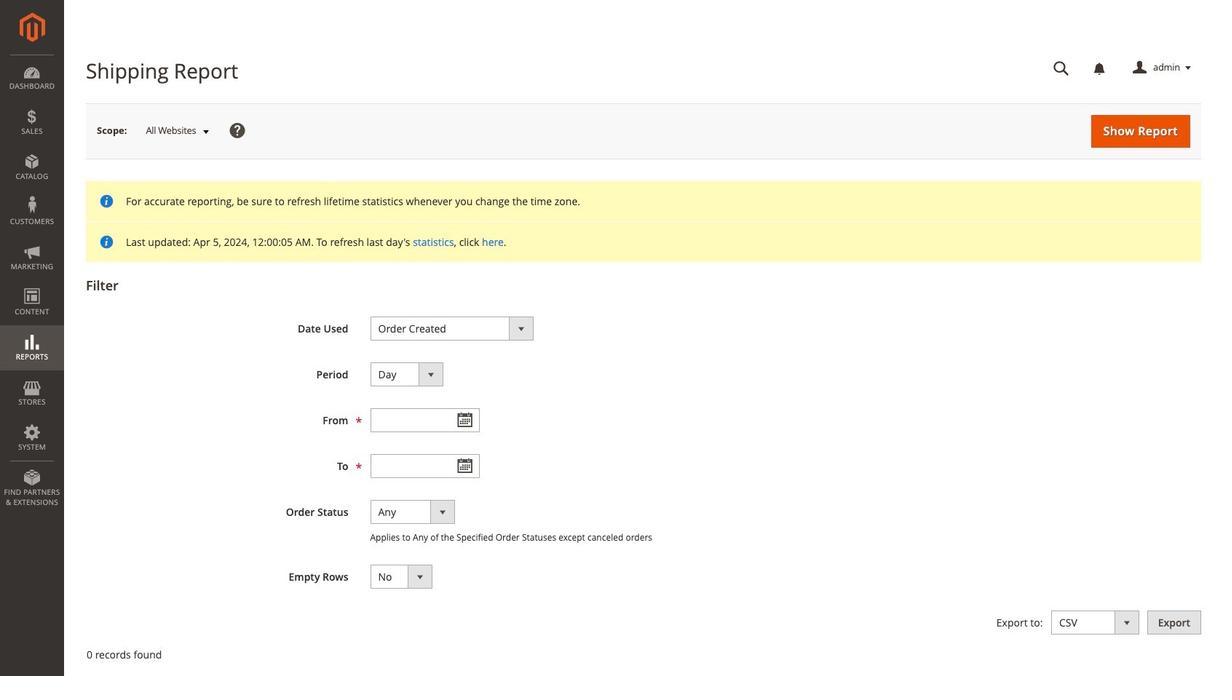 Task type: describe. For each thing, give the bounding box(es) containing it.
magento admin panel image
[[19, 12, 45, 42]]



Task type: locate. For each thing, give the bounding box(es) containing it.
menu bar
[[0, 55, 64, 515]]

None text field
[[1044, 55, 1080, 81], [370, 409, 480, 433], [370, 454, 480, 478], [1044, 55, 1080, 81], [370, 409, 480, 433], [370, 454, 480, 478]]



